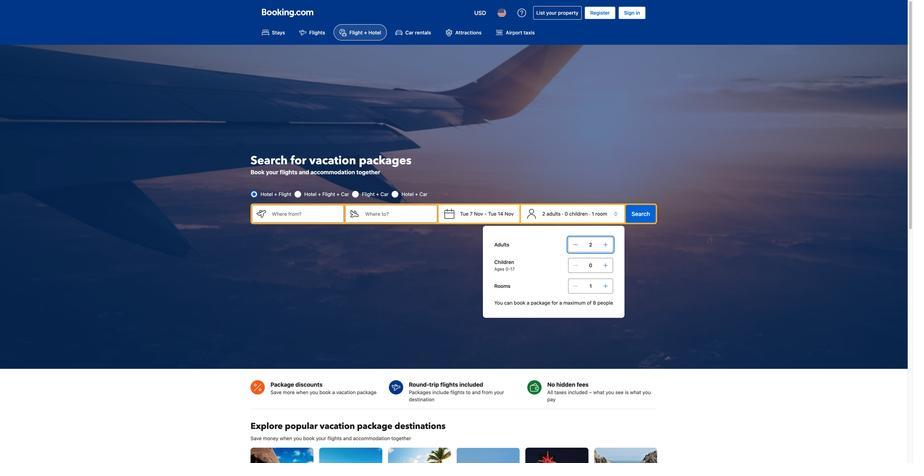 Task type: vqa. For each thing, say whether or not it's contained in the screenshot.
CONTACT to the top
no



Task type: describe. For each thing, give the bounding box(es) containing it.
and inside round-trip flights included packages include flights to and from your destination
[[472, 389, 481, 395]]

list
[[536, 10, 545, 16]]

see
[[616, 389, 624, 395]]

0 vertical spatial 1
[[592, 211, 594, 217]]

your inside list your property link
[[546, 10, 557, 16]]

package discounts save more when you book a vacation package
[[271, 381, 377, 395]]

sign in link
[[619, 6, 646, 19]]

include
[[432, 389, 449, 395]]

save inside the explore popular vacation package destinations save money when you book your flights and accommodation together
[[251, 435, 262, 441]]

Where from? field
[[266, 205, 344, 223]]

included inside round-trip flights included packages include flights to and from your destination
[[460, 381, 483, 388]]

car rentals
[[405, 30, 431, 35]]

when inside the explore popular vacation package destinations save money when you book your flights and accommodation together
[[280, 435, 292, 441]]

from
[[482, 389, 493, 395]]

usd
[[474, 9, 486, 16]]

packages
[[359, 153, 412, 168]]

usd button
[[470, 4, 490, 21]]

+ for flight + hotel
[[364, 30, 367, 35]]

list your property link
[[533, 6, 582, 20]]

round-trip flights included packages include flights to and from your destination
[[409, 381, 504, 402]]

you inside the explore popular vacation package destinations save money when you book your flights and accommodation together
[[294, 435, 302, 441]]

stays link
[[256, 24, 291, 40]]

flight + hotel
[[349, 30, 381, 35]]

round-
[[409, 381, 429, 388]]

book inside the package discounts save more when you book a vacation package
[[320, 389, 331, 395]]

2 horizontal spatial a
[[560, 300, 562, 306]]

airport
[[506, 30, 522, 35]]

2 horizontal spatial book
[[514, 300, 525, 306]]

vacation for packages
[[309, 153, 356, 168]]

flights inside search for vacation packages book your flights and accommodation together
[[280, 169, 298, 176]]

room
[[596, 211, 607, 217]]

flights link
[[294, 24, 331, 40]]

when inside the package discounts save more when you book a vacation package
[[296, 389, 309, 395]]

hotel + flight
[[261, 191, 292, 197]]

and inside search for vacation packages book your flights and accommodation together
[[299, 169, 309, 176]]

-
[[485, 211, 487, 217]]

2 tue from the left
[[488, 211, 497, 217]]

booking.com online hotel reservations image
[[262, 9, 313, 17]]

accommodation inside the explore popular vacation package destinations save money when you book your flights and accommodation together
[[353, 435, 390, 441]]

1 · from the left
[[562, 211, 564, 217]]

7
[[470, 211, 473, 217]]

0 horizontal spatial 0
[[565, 211, 568, 217]]

14
[[498, 211, 503, 217]]

explore popular vacation package destinations save money when you book your flights and accommodation together
[[251, 420, 446, 441]]

hotel for hotel + flight + car
[[304, 191, 317, 197]]

children
[[569, 211, 588, 217]]

register
[[590, 10, 610, 16]]

vacation inside the package discounts save more when you book a vacation package
[[336, 389, 356, 395]]

flights inside the explore popular vacation package destinations save money when you book your flights and accommodation together
[[328, 435, 342, 441]]

1 what from the left
[[593, 389, 605, 395]]

trip
[[429, 381, 439, 388]]

package
[[271, 381, 294, 388]]

2 adults · 0 children · 1 room
[[542, 211, 607, 217]]

flights
[[309, 30, 325, 35]]

Where to? field
[[360, 205, 437, 223]]

no
[[547, 381, 555, 388]]

hotel for hotel + car
[[402, 191, 414, 197]]

you inside the package discounts save more when you book a vacation package
[[310, 389, 318, 395]]

sign
[[624, 10, 635, 16]]

your inside search for vacation packages book your flights and accommodation together
[[266, 169, 278, 176]]

hotel for hotel + flight
[[261, 191, 273, 197]]

ages
[[494, 266, 505, 271]]

property
[[558, 10, 579, 16]]

adults
[[494, 242, 509, 248]]

destinations
[[395, 420, 446, 432]]

hidden
[[556, 381, 576, 388]]

+ for hotel + flight + car
[[318, 191, 321, 197]]

1 tue from the left
[[460, 211, 469, 217]]

attractions
[[455, 30, 482, 35]]

money
[[263, 435, 279, 441]]

search for vacation packages book your flights and accommodation together
[[251, 153, 412, 176]]

included inside no hidden fees all taxes included – what you see is what you pay
[[568, 389, 588, 395]]

2 for 2 adults · 0 children · 1 room
[[542, 211, 545, 217]]

0-
[[506, 266, 510, 271]]



Task type: locate. For each thing, give the bounding box(es) containing it.
for inside search for vacation packages book your flights and accommodation together
[[291, 153, 306, 168]]

together
[[356, 169, 380, 176], [391, 435, 411, 441]]

sign in
[[624, 10, 640, 16]]

taxes
[[555, 389, 567, 395]]

car
[[405, 30, 414, 35], [341, 191, 349, 197], [381, 191, 389, 197], [420, 191, 428, 197]]

1 vertical spatial together
[[391, 435, 411, 441]]

what
[[593, 389, 605, 395], [630, 389, 641, 395]]

–
[[589, 389, 592, 395]]

together down destinations
[[391, 435, 411, 441]]

save inside the package discounts save more when you book a vacation package
[[271, 389, 282, 395]]

airport taxis
[[506, 30, 535, 35]]

1 vertical spatial save
[[251, 435, 262, 441]]

list your property
[[536, 10, 579, 16]]

1 up of
[[590, 283, 592, 289]]

1 horizontal spatial tue
[[488, 211, 497, 217]]

book inside the explore popular vacation package destinations save money when you book your flights and accommodation together
[[303, 435, 315, 441]]

you
[[310, 389, 318, 395], [606, 389, 614, 395], [643, 389, 651, 395], [294, 435, 302, 441]]

included
[[460, 381, 483, 388], [568, 389, 588, 395]]

what right is
[[630, 389, 641, 395]]

vacation inside search for vacation packages book your flights and accommodation together
[[309, 153, 356, 168]]

what right –
[[593, 389, 605, 395]]

discounts
[[295, 381, 323, 388]]

included up to
[[460, 381, 483, 388]]

2 what from the left
[[630, 389, 641, 395]]

+ for hotel + flight
[[274, 191, 277, 197]]

your right list
[[546, 10, 557, 16]]

in
[[636, 10, 640, 16]]

2 left adults
[[542, 211, 545, 217]]

1 vertical spatial included
[[568, 389, 588, 395]]

0 horizontal spatial search
[[251, 153, 288, 168]]

2 for 2
[[589, 242, 592, 248]]

1 horizontal spatial save
[[271, 389, 282, 395]]

vacation for package
[[320, 420, 355, 432]]

search inside search for vacation packages book your flights and accommodation together
[[251, 153, 288, 168]]

2 horizontal spatial and
[[472, 389, 481, 395]]

0 horizontal spatial and
[[299, 169, 309, 176]]

more
[[283, 389, 295, 395]]

2 · from the left
[[589, 211, 591, 217]]

package inside the package discounts save more when you book a vacation package
[[357, 389, 377, 395]]

is
[[625, 389, 629, 395]]

you
[[494, 300, 503, 306]]

maximum
[[564, 300, 586, 306]]

your right the book
[[266, 169, 278, 176]]

save left money
[[251, 435, 262, 441]]

when
[[296, 389, 309, 395], [280, 435, 292, 441]]

0 horizontal spatial a
[[332, 389, 335, 395]]

people
[[598, 300, 613, 306]]

0 vertical spatial 0
[[565, 211, 568, 217]]

1 vertical spatial book
[[320, 389, 331, 395]]

· right the children
[[589, 211, 591, 217]]

all
[[547, 389, 553, 395]]

1 horizontal spatial together
[[391, 435, 411, 441]]

can
[[504, 300, 513, 306]]

1 horizontal spatial 0
[[589, 262, 592, 268]]

1 horizontal spatial for
[[552, 300, 558, 306]]

stays
[[272, 30, 285, 35]]

flight + hotel link
[[334, 24, 387, 40]]

tue
[[460, 211, 469, 217], [488, 211, 497, 217]]

together inside the explore popular vacation package destinations save money when you book your flights and accommodation together
[[391, 435, 411, 441]]

0 horizontal spatial book
[[303, 435, 315, 441]]

1 vertical spatial for
[[552, 300, 558, 306]]

airport taxis link
[[490, 24, 541, 40]]

children
[[494, 259, 514, 265]]

destination
[[409, 396, 435, 402]]

1 horizontal spatial and
[[343, 435, 352, 441]]

0 horizontal spatial save
[[251, 435, 262, 441]]

· right adults
[[562, 211, 564, 217]]

0 horizontal spatial included
[[460, 381, 483, 388]]

0 vertical spatial search
[[251, 153, 288, 168]]

flight
[[349, 30, 363, 35], [279, 191, 292, 197], [322, 191, 335, 197], [362, 191, 375, 197]]

attractions link
[[440, 24, 487, 40]]

1 horizontal spatial what
[[630, 389, 641, 395]]

0 vertical spatial included
[[460, 381, 483, 388]]

0 horizontal spatial when
[[280, 435, 292, 441]]

+ for flight + car
[[376, 191, 379, 197]]

0 vertical spatial save
[[271, 389, 282, 395]]

0 vertical spatial package
[[531, 300, 550, 306]]

search button
[[626, 205, 656, 223]]

0 horizontal spatial tue
[[460, 211, 469, 217]]

when down discounts at the left bottom of the page
[[296, 389, 309, 395]]

1 vertical spatial accommodation
[[353, 435, 390, 441]]

your
[[546, 10, 557, 16], [266, 169, 278, 176], [494, 389, 504, 395], [316, 435, 326, 441]]

0 vertical spatial when
[[296, 389, 309, 395]]

1 vertical spatial search
[[632, 211, 650, 217]]

0 horizontal spatial 2
[[542, 211, 545, 217]]

package inside the explore popular vacation package destinations save money when you book your flights and accommodation together
[[357, 420, 393, 432]]

hotel
[[369, 30, 381, 35], [261, 191, 273, 197], [304, 191, 317, 197], [402, 191, 414, 197]]

book down popular
[[303, 435, 315, 441]]

book down discounts at the left bottom of the page
[[320, 389, 331, 395]]

vacation
[[309, 153, 356, 168], [336, 389, 356, 395], [320, 420, 355, 432]]

your inside round-trip flights included packages include flights to and from your destination
[[494, 389, 504, 395]]

vacation inside the explore popular vacation package destinations save money when you book your flights and accommodation together
[[320, 420, 355, 432]]

pay
[[547, 396, 556, 402]]

0 vertical spatial accommodation
[[311, 169, 355, 176]]

taxis
[[524, 30, 535, 35]]

2 vertical spatial book
[[303, 435, 315, 441]]

register link
[[585, 6, 616, 19]]

flight + car
[[362, 191, 389, 197]]

you left see
[[606, 389, 614, 395]]

1 left room
[[592, 211, 594, 217]]

1 horizontal spatial ·
[[589, 211, 591, 217]]

1
[[592, 211, 594, 217], [590, 283, 592, 289]]

for
[[291, 153, 306, 168], [552, 300, 558, 306]]

accommodation
[[311, 169, 355, 176], [353, 435, 390, 441]]

you down popular
[[294, 435, 302, 441]]

1 horizontal spatial included
[[568, 389, 588, 395]]

search for search for vacation packages book your flights and accommodation together
[[251, 153, 288, 168]]

book right can
[[514, 300, 525, 306]]

book
[[514, 300, 525, 306], [320, 389, 331, 395], [303, 435, 315, 441]]

1 vertical spatial vacation
[[336, 389, 356, 395]]

1 vertical spatial package
[[357, 389, 377, 395]]

0 vertical spatial for
[[291, 153, 306, 168]]

together down packages on the left top of the page
[[356, 169, 380, 176]]

8
[[593, 300, 596, 306]]

your down popular
[[316, 435, 326, 441]]

together inside search for vacation packages book your flights and accommodation together
[[356, 169, 380, 176]]

2 vertical spatial package
[[357, 420, 393, 432]]

of
[[587, 300, 592, 306]]

tue left 7
[[460, 211, 469, 217]]

0 vertical spatial book
[[514, 300, 525, 306]]

0 vertical spatial together
[[356, 169, 380, 176]]

your right from
[[494, 389, 504, 395]]

+
[[364, 30, 367, 35], [274, 191, 277, 197], [318, 191, 321, 197], [337, 191, 340, 197], [376, 191, 379, 197], [415, 191, 418, 197]]

0 horizontal spatial for
[[291, 153, 306, 168]]

2 down 2 adults · 0 children · 1 room
[[589, 242, 592, 248]]

included down the fees
[[568, 389, 588, 395]]

0
[[565, 211, 568, 217], [589, 262, 592, 268]]

nov left -
[[474, 211, 483, 217]]

0 vertical spatial and
[[299, 169, 309, 176]]

book
[[251, 169, 265, 176]]

1 horizontal spatial book
[[320, 389, 331, 395]]

your inside the explore popular vacation package destinations save money when you book your flights and accommodation together
[[316, 435, 326, 441]]

0 horizontal spatial nov
[[474, 211, 483, 217]]

search inside search button
[[632, 211, 650, 217]]

1 horizontal spatial 2
[[589, 242, 592, 248]]

1 horizontal spatial when
[[296, 389, 309, 395]]

tue 7 nov - tue 14 nov
[[460, 211, 514, 217]]

you down discounts at the left bottom of the page
[[310, 389, 318, 395]]

2 vertical spatial and
[[343, 435, 352, 441]]

rooms
[[494, 283, 511, 289]]

when right money
[[280, 435, 292, 441]]

0 horizontal spatial what
[[593, 389, 605, 395]]

hotel + flight + car
[[304, 191, 349, 197]]

flights
[[280, 169, 298, 176], [440, 381, 458, 388], [450, 389, 465, 395], [328, 435, 342, 441]]

explore
[[251, 420, 283, 432]]

and inside the explore popular vacation package destinations save money when you book your flights and accommodation together
[[343, 435, 352, 441]]

17
[[510, 266, 515, 271]]

1 vertical spatial when
[[280, 435, 292, 441]]

1 vertical spatial 1
[[590, 283, 592, 289]]

popular
[[285, 420, 318, 432]]

a inside the package discounts save more when you book a vacation package
[[332, 389, 335, 395]]

and
[[299, 169, 309, 176], [472, 389, 481, 395], [343, 435, 352, 441]]

1 horizontal spatial search
[[632, 211, 650, 217]]

accommodation inside search for vacation packages book your flights and accommodation together
[[311, 169, 355, 176]]

search
[[251, 153, 288, 168], [632, 211, 650, 217]]

you can book a package for a maximum of 8 people
[[494, 300, 613, 306]]

packages
[[409, 389, 431, 395]]

package
[[531, 300, 550, 306], [357, 389, 377, 395], [357, 420, 393, 432]]

1 vertical spatial and
[[472, 389, 481, 395]]

no hidden fees all taxes included – what you see is what you pay
[[547, 381, 651, 402]]

nov right 14
[[505, 211, 514, 217]]

1 horizontal spatial a
[[527, 300, 530, 306]]

1 vertical spatial 0
[[589, 262, 592, 268]]

+ for hotel + car
[[415, 191, 418, 197]]

adults
[[547, 211, 561, 217]]

0 vertical spatial 2
[[542, 211, 545, 217]]

children ages 0-17
[[494, 259, 515, 271]]

hotel + car
[[402, 191, 428, 197]]

1 vertical spatial 2
[[589, 242, 592, 248]]

fees
[[577, 381, 589, 388]]

2 vertical spatial vacation
[[320, 420, 355, 432]]

nov
[[474, 211, 483, 217], [505, 211, 514, 217]]

2 nov from the left
[[505, 211, 514, 217]]

save down package
[[271, 389, 282, 395]]

0 horizontal spatial together
[[356, 169, 380, 176]]

to
[[466, 389, 471, 395]]

0 vertical spatial vacation
[[309, 153, 356, 168]]

0 horizontal spatial ·
[[562, 211, 564, 217]]

search for search
[[632, 211, 650, 217]]

a
[[527, 300, 530, 306], [560, 300, 562, 306], [332, 389, 335, 395]]

1 nov from the left
[[474, 211, 483, 217]]

tue right -
[[488, 211, 497, 217]]

car rentals link
[[390, 24, 437, 40]]

you right is
[[643, 389, 651, 395]]

1 horizontal spatial nov
[[505, 211, 514, 217]]

rentals
[[415, 30, 431, 35]]



